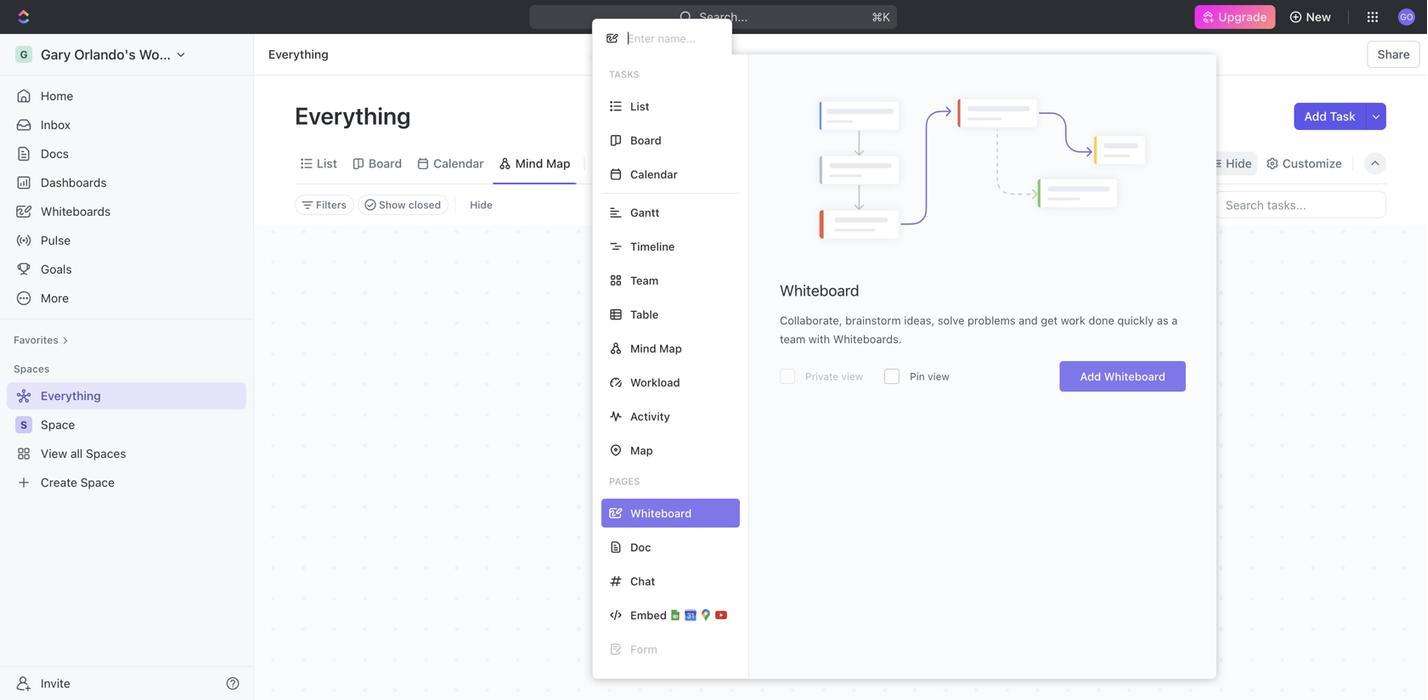 Task type: describe. For each thing, give the bounding box(es) containing it.
found.
[[890, 516, 935, 535]]

team
[[780, 333, 806, 345]]

private view
[[806, 371, 864, 382]]

favorites button
[[7, 330, 75, 350]]

pin view
[[910, 371, 950, 382]]

share button
[[1368, 41, 1421, 68]]

mind map link
[[512, 152, 571, 175]]

view button
[[592, 144, 647, 184]]

as
[[1157, 314, 1169, 327]]

show closed button
[[358, 195, 449, 215]]

1 vertical spatial list
[[317, 156, 337, 170]]

show
[[379, 199, 406, 211]]

whiteboards link
[[7, 198, 246, 225]]

new
[[1307, 10, 1332, 24]]

dashboards link
[[7, 169, 246, 196]]

everything inside everything link
[[269, 47, 329, 61]]

0 vertical spatial list
[[631, 100, 650, 113]]

Enter name... field
[[626, 31, 718, 45]]

dashboards
[[41, 175, 107, 190]]

no matching results found.
[[746, 516, 935, 535]]

add task button
[[1295, 103, 1367, 130]]

no
[[746, 516, 766, 535]]

tree inside sidebar navigation
[[7, 382, 246, 496]]

workload
[[631, 376, 680, 389]]

docs
[[41, 147, 69, 161]]

0 vertical spatial mind
[[516, 156, 543, 170]]

0 horizontal spatial calendar
[[434, 156, 484, 170]]

sidebar navigation
[[0, 34, 254, 700]]

tasks
[[609, 69, 640, 80]]

with
[[809, 333, 830, 345]]

ideas,
[[904, 314, 935, 327]]

form
[[631, 643, 658, 656]]

add for add whiteboard
[[1081, 370, 1102, 383]]

table
[[631, 308, 659, 321]]

a
[[1172, 314, 1178, 327]]

collaborate, brainstorm ideas, solve problems and get work done quickly as a team with whiteboards.
[[780, 314, 1178, 345]]

favorites
[[14, 334, 58, 346]]

2 vertical spatial map
[[631, 444, 653, 457]]

goals
[[41, 262, 72, 276]]

1 horizontal spatial calendar
[[631, 168, 678, 181]]

inbox
[[41, 118, 71, 132]]

board inside 'link'
[[369, 156, 402, 170]]

results
[[839, 516, 887, 535]]

0 vertical spatial board
[[631, 134, 662, 147]]

task
[[1331, 109, 1356, 123]]

home
[[41, 89, 73, 103]]

board link
[[365, 152, 402, 175]]

brainstorm
[[846, 314, 901, 327]]

2 horizontal spatial map
[[660, 342, 682, 355]]

show closed
[[379, 199, 441, 211]]

whiteboards
[[41, 204, 111, 218]]



Task type: locate. For each thing, give the bounding box(es) containing it.
1 horizontal spatial view
[[928, 371, 950, 382]]

map down activity
[[631, 444, 653, 457]]

0 horizontal spatial hide
[[470, 199, 493, 211]]

timeline
[[631, 240, 675, 253]]

add left task
[[1305, 109, 1327, 123]]

home link
[[7, 82, 246, 110]]

0 horizontal spatial board
[[369, 156, 402, 170]]

calendar
[[434, 156, 484, 170], [631, 168, 678, 181]]

doc
[[631, 541, 651, 554]]

0 vertical spatial mind map
[[516, 156, 571, 170]]

whiteboard up collaborate,
[[780, 281, 860, 300]]

hide inside dropdown button
[[1227, 156, 1253, 170]]

map inside mind map link
[[546, 156, 571, 170]]

map up workload
[[660, 342, 682, 355]]

add whiteboard
[[1081, 370, 1166, 383]]

share
[[1378, 47, 1411, 61]]

0 horizontal spatial add
[[1081, 370, 1102, 383]]

tree
[[7, 382, 246, 496]]

goals link
[[7, 256, 246, 283]]

list
[[631, 100, 650, 113], [317, 156, 337, 170]]

add task
[[1305, 109, 1356, 123]]

view right private
[[842, 371, 864, 382]]

⌘k
[[872, 10, 891, 24]]

mind map
[[516, 156, 571, 170], [631, 342, 682, 355]]

view
[[842, 371, 864, 382], [928, 371, 950, 382]]

private
[[806, 371, 839, 382]]

upgrade link
[[1195, 5, 1276, 29]]

pin
[[910, 371, 925, 382]]

inbox link
[[7, 111, 246, 139]]

calendar up hide button
[[434, 156, 484, 170]]

2 view from the left
[[928, 371, 950, 382]]

view right pin
[[928, 371, 950, 382]]

whiteboards.
[[833, 333, 902, 345]]

mind right 'calendar' link
[[516, 156, 543, 170]]

board up view
[[631, 134, 662, 147]]

view
[[614, 156, 641, 170]]

pulse
[[41, 233, 71, 247]]

list down tasks
[[631, 100, 650, 113]]

1 horizontal spatial whiteboard
[[1105, 370, 1166, 383]]

0 vertical spatial map
[[546, 156, 571, 170]]

list left "board" 'link'
[[317, 156, 337, 170]]

whiteboard down quickly
[[1105, 370, 1166, 383]]

customize
[[1283, 156, 1343, 170]]

activity
[[631, 410, 670, 423]]

spaces
[[14, 363, 50, 375]]

add inside button
[[1305, 109, 1327, 123]]

whiteboard
[[780, 281, 860, 300], [1105, 370, 1166, 383]]

closed
[[409, 199, 441, 211]]

done
[[1089, 314, 1115, 327]]

0 horizontal spatial whiteboard
[[780, 281, 860, 300]]

1 horizontal spatial hide
[[1227, 156, 1253, 170]]

mind down table
[[631, 342, 657, 355]]

1 horizontal spatial map
[[631, 444, 653, 457]]

1 vertical spatial mind
[[631, 342, 657, 355]]

customize button
[[1261, 152, 1348, 175]]

hide
[[1227, 156, 1253, 170], [470, 199, 493, 211]]

0 horizontal spatial view
[[842, 371, 864, 382]]

everything
[[269, 47, 329, 61], [295, 102, 416, 130]]

view for private view
[[842, 371, 864, 382]]

solve
[[938, 314, 965, 327]]

hide button
[[1206, 152, 1258, 175]]

Search tasks... text field
[[1216, 192, 1386, 218]]

mind map left view button on the top left of page
[[516, 156, 571, 170]]

1 vertical spatial add
[[1081, 370, 1102, 383]]

map left view button on the top left of page
[[546, 156, 571, 170]]

calendar up gantt
[[631, 168, 678, 181]]

matching
[[770, 516, 836, 535]]

hide inside button
[[470, 199, 493, 211]]

list link
[[314, 152, 337, 175]]

1 vertical spatial map
[[660, 342, 682, 355]]

quickly
[[1118, 314, 1154, 327]]

1 horizontal spatial board
[[631, 134, 662, 147]]

calendar link
[[430, 152, 484, 175]]

work
[[1061, 314, 1086, 327]]

1 vertical spatial mind map
[[631, 342, 682, 355]]

0 vertical spatial add
[[1305, 109, 1327, 123]]

everything link
[[264, 44, 333, 65]]

0 horizontal spatial mind map
[[516, 156, 571, 170]]

docs link
[[7, 140, 246, 167]]

1 vertical spatial hide
[[470, 199, 493, 211]]

hide button
[[463, 195, 500, 215]]

1 horizontal spatial list
[[631, 100, 650, 113]]

hide down 'calendar' link
[[470, 199, 493, 211]]

chat
[[631, 575, 655, 588]]

search...
[[700, 10, 748, 24]]

team
[[631, 274, 659, 287]]

gantt
[[631, 206, 660, 219]]

pages
[[609, 476, 640, 487]]

board
[[631, 134, 662, 147], [369, 156, 402, 170]]

0 vertical spatial everything
[[269, 47, 329, 61]]

embed
[[631, 609, 667, 622]]

upgrade
[[1219, 10, 1268, 24]]

invite
[[41, 676, 70, 691]]

1 vertical spatial whiteboard
[[1105, 370, 1166, 383]]

pulse link
[[7, 227, 246, 254]]

1 view from the left
[[842, 371, 864, 382]]

0 horizontal spatial map
[[546, 156, 571, 170]]

1 vertical spatial board
[[369, 156, 402, 170]]

1 vertical spatial everything
[[295, 102, 416, 130]]

get
[[1041, 314, 1058, 327]]

map
[[546, 156, 571, 170], [660, 342, 682, 355], [631, 444, 653, 457]]

new button
[[1283, 3, 1342, 31]]

1 horizontal spatial mind map
[[631, 342, 682, 355]]

1 horizontal spatial add
[[1305, 109, 1327, 123]]

0 horizontal spatial mind
[[516, 156, 543, 170]]

add for add task
[[1305, 109, 1327, 123]]

0 vertical spatial whiteboard
[[780, 281, 860, 300]]

1 horizontal spatial mind
[[631, 342, 657, 355]]

collaborate,
[[780, 314, 843, 327]]

view button
[[592, 152, 647, 175]]

board up 'show'
[[369, 156, 402, 170]]

add
[[1305, 109, 1327, 123], [1081, 370, 1102, 383]]

problems
[[968, 314, 1016, 327]]

view for pin view
[[928, 371, 950, 382]]

0 vertical spatial hide
[[1227, 156, 1253, 170]]

and
[[1019, 314, 1038, 327]]

hide left customize button
[[1227, 156, 1253, 170]]

0 horizontal spatial list
[[317, 156, 337, 170]]

add down done
[[1081, 370, 1102, 383]]

mind map up workload
[[631, 342, 682, 355]]

mind
[[516, 156, 543, 170], [631, 342, 657, 355]]



Task type: vqa. For each thing, say whether or not it's contained in the screenshot.
the bottommost MIND
yes



